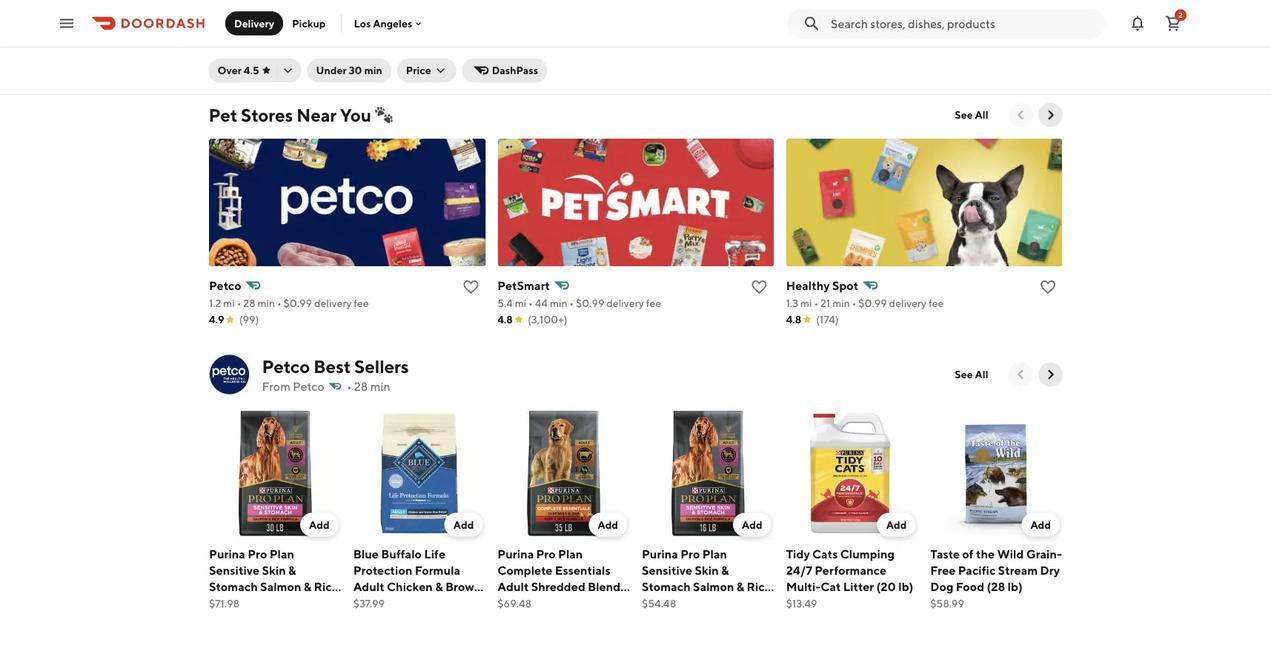 Task type: locate. For each thing, give the bounding box(es) containing it.
food up 17 min $0 delivery fee over $15
[[313, 9, 341, 23]]

formula up (30
[[209, 596, 254, 610]]

0 horizontal spatial stores
[[241, 104, 293, 125]]

5.4
[[498, 297, 513, 309]]

notification bell image
[[1129, 14, 1147, 32]]

petco up from petco
[[262, 356, 310, 377]]

dry for purina pro plan complete essentials adult shredded blend beef & rice dry dog food (35 lb)
[[563, 596, 583, 610]]

pets,
[[844, 35, 868, 47], [816, 50, 840, 62], [886, 50, 910, 62]]

3 plan from the left
[[702, 547, 727, 561]]

0 vertical spatial see all link
[[947, 103, 998, 127]]

30
[[349, 64, 362, 76]]

sellers
[[354, 356, 409, 377]]

add for purina pro plan sensitive skin & stomach salmon & rice formula dry dog food (30 lb)
[[309, 519, 329, 531]]

pet stores near you 🐾
[[209, 104, 393, 125]]

0 horizontal spatial $15
[[338, 60, 353, 70]]

sensitive up $54.48
[[642, 563, 692, 577]]

pro inside purina pro plan sensitive skin & stomach salmon & rice formula dry dog food (16 lb)
[[681, 547, 700, 561]]

adult up $37.99
[[353, 579, 384, 593]]

min
[[274, 26, 292, 39], [364, 64, 383, 76], [257, 297, 275, 309], [550, 297, 567, 309], [833, 297, 850, 309], [371, 379, 391, 393]]

24/7
[[786, 563, 812, 577]]

(174)
[[816, 313, 839, 326]]

just food for dogs
[[287, 9, 393, 23]]

formula inside purina pro plan sensitive skin & stomach salmon & rice formula dry dog food (30 lb)
[[209, 596, 254, 610]]

dry down shredded
[[563, 596, 583, 610]]

min right 44
[[550, 297, 567, 309]]

stores up tailwagger's
[[859, 17, 895, 32]]

lb) inside "tidy cats clumping 24/7 performance multi-cat litter (20 lb) $13.49"
[[899, 579, 914, 593]]

lb) right (16 at the right bottom of the page
[[661, 612, 676, 626]]

dog down chicken in the left of the page
[[402, 596, 425, 610]]

all left previous button of carousel icon
[[976, 109, 989, 121]]

formula for purina pro plan sensitive skin & stomach salmon & rice formula dry dog food (30 lb)
[[209, 596, 254, 610]]

delivery for petco
[[314, 297, 351, 309]]

purina pro plan complete essentials adult shredded blend beef & rice dry dog food (35 lb)
[[498, 547, 620, 626]]

adult up beef
[[498, 579, 529, 593]]

$15 right over at the left
[[358, 41, 375, 53]]

tidy cats clumping 24/7 performance multi-cat litter (20 lb) $13.49
[[786, 547, 914, 609]]

purina up $71.98
[[209, 547, 245, 561]]

2 add from the left
[[453, 519, 474, 531]]

2 horizontal spatial pro
[[681, 547, 700, 561]]

2 all from the top
[[976, 368, 989, 380]]

dog right $71.98
[[279, 596, 302, 610]]

0 horizontal spatial sensitive
[[209, 563, 259, 577]]

0 vertical spatial see all
[[955, 109, 989, 121]]

dashpass button
[[463, 59, 547, 82]]

1 mi from the left
[[223, 297, 235, 309]]

0 horizontal spatial adult
[[353, 579, 384, 593]]

• down petco best sellers
[[347, 379, 352, 393]]

blue buffalo life protection formula adult chicken & brown rice dry dog food (15 lb)
[[353, 547, 481, 626]]

pets, down albertsons
[[816, 50, 840, 62]]

3 pro from the left
[[681, 547, 700, 561]]

click to add this store to your saved list image for petco
[[462, 278, 480, 296]]

skin
[[262, 563, 286, 577], [695, 563, 719, 577]]

formula up (16 at the right bottom of the page
[[642, 596, 687, 610]]

sensitive for purina pro plan sensitive skin & stomach salmon & rice formula dry dog food (30 lb)
[[209, 563, 259, 577]]

0 horizontal spatial 28
[[243, 297, 255, 309]]

1 vertical spatial see
[[955, 109, 974, 121]]

0 horizontal spatial click to add this store to your saved list image
[[462, 278, 480, 296]]

0 vertical spatial petco
[[209, 278, 241, 293]]

pro
[[247, 547, 267, 561], [536, 547, 556, 561], [681, 547, 700, 561]]

stores inside 'pet stores near you 🐾' link
[[241, 104, 293, 125]]

sensitive inside purina pro plan sensitive skin & stomach salmon & rice formula dry dog food (30 lb)
[[209, 563, 259, 577]]

cats
[[812, 547, 838, 561]]

up
[[314, 60, 325, 70]]

0 horizontal spatial pro
[[247, 547, 267, 561]]

2 horizontal spatial mi
[[801, 297, 812, 309]]

previous button of carousel image
[[1014, 367, 1029, 382]]

all
[[976, 109, 989, 121], [976, 368, 989, 380]]

1 horizontal spatial stomach
[[642, 579, 691, 593]]

1 purina from the left
[[209, 547, 245, 561]]

mi right 1.2
[[223, 297, 235, 309]]

dog
[[931, 579, 954, 593], [279, 596, 302, 610], [402, 596, 425, 610], [585, 596, 609, 610], [712, 596, 735, 610]]

walgreens
[[912, 80, 963, 92]]

1 salmon from the left
[[260, 579, 301, 593]]

see all link
[[947, 103, 998, 127], [947, 363, 998, 386]]

1 horizontal spatial purina
[[498, 547, 534, 561]]

click to add this store to your saved list image for petsmart
[[751, 278, 768, 296]]

see all down sprouts
[[955, 109, 989, 121]]

0 horizontal spatial formula
[[209, 596, 254, 610]]

4.8 down '1.3'
[[786, 313, 802, 326]]

stomach for (16
[[642, 579, 691, 593]]

2 plan from the left
[[558, 547, 583, 561]]

0 horizontal spatial plan
[[269, 547, 294, 561]]

1 vertical spatial see all
[[955, 368, 989, 380]]

add for purina pro plan complete essentials adult shredded blend beef & rice dry dog food (35 lb)
[[598, 519, 618, 531]]

0 vertical spatial 28
[[243, 297, 255, 309]]

$71.98
[[209, 597, 239, 609]]

2 see all link from the top
[[947, 363, 998, 386]]

2 salmon from the left
[[693, 579, 734, 593]]

dry inside purina pro plan sensitive skin & stomach salmon & rice formula dry dog food (30 lb)
[[257, 596, 276, 610]]

1 horizontal spatial plan
[[558, 547, 583, 561]]

2 vertical spatial see
[[955, 368, 974, 380]]

1 vertical spatial 28
[[354, 379, 368, 393]]

4.8 down 5.4
[[498, 313, 513, 326]]

purina pro plan sensitive skin & stomach salmon & rice formula dry dog food (16 lb) image
[[642, 407, 774, 540]]

4 add from the left
[[742, 519, 763, 531]]

0 vertical spatial all
[[976, 109, 989, 121]]

mi right 5.4
[[515, 297, 526, 309]]

1 plan from the left
[[269, 547, 294, 561]]

0 horizontal spatial stomach
[[209, 579, 258, 593]]

1 pro from the left
[[247, 547, 267, 561]]

stream
[[998, 563, 1038, 577]]

2 horizontal spatial plan
[[702, 547, 727, 561]]

skin inside purina pro plan sensitive skin & stomach salmon & rice formula dry dog food (30 lb)
[[262, 563, 286, 577]]

see all link left previous button of carousel image
[[947, 363, 998, 386]]

food inside taste of the wild grain- free pacific stream dry dog food (28 lb) $58.99
[[956, 579, 985, 593]]

1 horizontal spatial skin
[[695, 563, 719, 577]]

over 4.5 button
[[209, 59, 302, 82]]

& inside purina pro plan complete essentials adult shredded blend beef & rice dry dog food (35 lb)
[[526, 596, 534, 610]]

see for previous button of carousel icon
[[955, 109, 974, 121]]

food inside purina pro plan complete essentials adult shredded blend beef & rice dry dog food (35 lb)
[[498, 612, 526, 626]]

adult inside purina pro plan complete essentials adult shredded blend beef & rice dry dog food (35 lb)
[[498, 579, 529, 593]]

rice
[[314, 579, 338, 593], [747, 579, 772, 593], [353, 596, 378, 610], [536, 596, 561, 610]]

sensitive inside purina pro plan sensitive skin & stomach salmon & rice formula dry dog food (16 lb)
[[642, 563, 692, 577]]

stomach up $54.48
[[642, 579, 691, 593]]

1 vertical spatial see all link
[[947, 363, 998, 386]]

0 horizontal spatial mi
[[223, 297, 235, 309]]

lb) inside purina pro plan sensitive skin & stomach salmon & rice formula dry dog food (30 lb)
[[231, 612, 246, 626]]

min inside 17 min $0 delivery fee over $15
[[274, 26, 292, 39]]

stores down over 4.5 button at the top left of the page
[[241, 104, 293, 125]]

dashmart,
[[899, 65, 948, 77]]

1 add from the left
[[309, 519, 329, 531]]

5.4 mi • 44 min • $0.99 delivery fee
[[498, 297, 661, 309]]

see all left previous button of carousel image
[[955, 368, 989, 380]]

1 adult from the left
[[353, 579, 384, 593]]

over 4.5
[[218, 64, 259, 76]]

see 16 more stores albertsons pets, tailwagger's pet supplies, vons pets, pavilions pets, peter gillham's nutrition center, cvs, dashmart, sprouts farmers market, rite aid, walgreens
[[791, 17, 991, 92]]

protection
[[353, 563, 412, 577]]

food left $13.49
[[737, 596, 766, 610]]

purina for purina pro plan sensitive skin & stomach salmon & rice formula dry dog food (30 lb)
[[209, 547, 245, 561]]

healthy spot
[[786, 278, 859, 293]]

food down $69.48
[[498, 612, 526, 626]]

click to add this store to your saved list image
[[462, 278, 480, 296], [751, 278, 768, 296], [1039, 278, 1057, 296]]

food left $37.99
[[304, 596, 333, 610]]

1 see all from the top
[[955, 109, 989, 121]]

plan inside purina pro plan sensitive skin & stomach salmon & rice formula dry dog food (16 lb)
[[702, 547, 727, 561]]

previous button of carousel image
[[1014, 108, 1029, 122]]

$15 right to
[[338, 60, 353, 70]]

•
[[237, 297, 241, 309], [277, 297, 281, 309], [528, 297, 533, 309], [569, 297, 574, 309], [814, 297, 819, 309], [852, 297, 857, 309], [347, 379, 352, 393]]

petco up 1.2
[[209, 278, 241, 293]]

1 stomach from the left
[[209, 579, 258, 593]]

peter
[[912, 50, 938, 62]]

pet down "over"
[[209, 104, 237, 125]]

grain-
[[1027, 547, 1062, 561]]

formula down "life"
[[415, 563, 460, 577]]

2 button
[[1159, 9, 1189, 38]]

3 mi from the left
[[801, 297, 812, 309]]

blue buffalo life protection formula adult chicken & brown rice dry dog food (15 lb) image
[[353, 407, 486, 540]]

all left previous button of carousel image
[[976, 368, 989, 380]]

1 horizontal spatial formula
[[415, 563, 460, 577]]

mi for petco
[[223, 297, 235, 309]]

28 down sellers
[[354, 379, 368, 393]]

0 vertical spatial $15
[[358, 41, 375, 53]]

purina up complete
[[498, 547, 534, 561]]

delivery
[[234, 17, 274, 29]]

dry inside purina pro plan complete essentials adult shredded blend beef & rice dry dog food (35 lb)
[[563, 596, 583, 610]]

salmon for (30
[[260, 579, 301, 593]]

see all image
[[1019, 33, 1034, 47]]

los angeles button
[[354, 17, 424, 29]]

dog inside purina pro plan sensitive skin & stomach salmon & rice formula dry dog food (16 lb)
[[712, 596, 735, 610]]

dry right $71.98
[[257, 596, 276, 610]]

plan for purina pro plan complete essentials adult shredded blend beef & rice dry dog food (35 lb)
[[558, 547, 583, 561]]

petco down best
[[293, 379, 325, 393]]

purina inside purina pro plan complete essentials adult shredded blend beef & rice dry dog food (35 lb)
[[498, 547, 534, 561]]

dog down free
[[931, 579, 954, 593]]

sensitive
[[209, 563, 259, 577], [642, 563, 692, 577]]

lb) right (30
[[231, 612, 246, 626]]

2 horizontal spatial click to add this store to your saved list image
[[1039, 278, 1057, 296]]

1 horizontal spatial $15
[[358, 41, 375, 53]]

stomach for (30
[[209, 579, 258, 593]]

life
[[424, 547, 445, 561]]

1 see all link from the top
[[947, 103, 998, 127]]

dog down blend
[[585, 596, 609, 610]]

pet up 'peter'
[[930, 35, 946, 47]]

3 click to add this store to your saved list image from the left
[[1039, 278, 1057, 296]]

stomach up $71.98
[[209, 579, 258, 593]]

rice inside blue buffalo life protection formula adult chicken & brown rice dry dog food (15 lb)
[[353, 596, 378, 610]]

see inside see 16 more stores albertsons pets, tailwagger's pet supplies, vons pets, pavilions pets, peter gillham's nutrition center, cvs, dashmart, sprouts farmers market, rite aid, walgreens
[[791, 17, 812, 32]]

purina for purina pro plan complete essentials adult shredded blend beef & rice dry dog food (35 lb)
[[498, 547, 534, 561]]

see all link down sprouts
[[947, 103, 998, 127]]

albertsons
[[791, 35, 842, 47]]

dog inside purina pro plan complete essentials adult shredded blend beef & rice dry dog food (35 lb)
[[585, 596, 609, 610]]

tidy
[[786, 547, 810, 561]]

to
[[327, 60, 336, 70]]

see all for previous button of carousel icon
[[955, 109, 989, 121]]

see left 16 on the top of page
[[791, 17, 812, 32]]

1 click to add this store to your saved list image from the left
[[462, 278, 480, 296]]

plan inside purina pro plan sensitive skin & stomach salmon & rice formula dry dog food (30 lb)
[[269, 547, 294, 561]]

delivery
[[278, 41, 316, 53], [578, 41, 616, 53], [314, 297, 351, 309], [607, 297, 644, 309], [889, 297, 927, 309]]

salmon inside purina pro plan sensitive skin & stomach salmon & rice formula dry dog food (30 lb)
[[260, 579, 301, 593]]

taste
[[931, 547, 960, 561]]

2 4.8 from the left
[[786, 313, 802, 326]]

stomach inside purina pro plan sensitive skin & stomach salmon & rice formula dry dog food (30 lb)
[[209, 579, 258, 593]]

purina inside purina pro plan sensitive skin & stomach salmon & rice formula dry dog food (30 lb)
[[209, 547, 245, 561]]

0 horizontal spatial salmon
[[260, 579, 301, 593]]

dog inside blue buffalo life protection formula adult chicken & brown rice dry dog food (15 lb)
[[402, 596, 425, 610]]

1.3
[[786, 297, 799, 309]]

pro inside purina pro plan sensitive skin & stomach salmon & rice formula dry dog food (30 lb)
[[247, 547, 267, 561]]

rice for purina pro plan sensitive skin & stomach salmon & rice formula dry dog food (16 lb)
[[747, 579, 772, 593]]

1 all from the top
[[976, 109, 989, 121]]

min right '30'
[[364, 64, 383, 76]]

1 skin from the left
[[262, 563, 286, 577]]

0 horizontal spatial pet
[[209, 104, 237, 125]]

1 sensitive from the left
[[209, 563, 259, 577]]

2 horizontal spatial purina
[[642, 547, 678, 561]]

chicken
[[387, 579, 433, 593]]

1 horizontal spatial 4.8
[[786, 313, 802, 326]]

formula inside blue buffalo life protection formula adult chicken & brown rice dry dog food (15 lb)
[[415, 563, 460, 577]]

1 vertical spatial stores
[[241, 104, 293, 125]]

dog right $54.48
[[712, 596, 735, 610]]

dry
[[1041, 563, 1060, 577], [257, 596, 276, 610], [380, 596, 400, 610], [563, 596, 583, 610], [690, 596, 709, 610]]

salmon for (16
[[693, 579, 734, 593]]

• up (99)
[[237, 297, 241, 309]]

lb) right (35
[[549, 612, 564, 626]]

petco
[[209, 278, 241, 293], [262, 356, 310, 377], [293, 379, 325, 393]]

food down pacific
[[956, 579, 985, 593]]

2 mi from the left
[[515, 297, 526, 309]]

2 click to add this store to your saved list image from the left
[[751, 278, 768, 296]]

purina pro plan sensitive skin & stomach salmon & rice formula dry dog food (30 lb) image
[[209, 407, 341, 540]]

Store search: begin typing to search for stores available on DoorDash text field
[[831, 15, 1097, 32]]

pets, down tailwagger's
[[886, 50, 910, 62]]

pets, up pavilions on the right top of page
[[844, 35, 868, 47]]

dry inside purina pro plan sensitive skin & stomach salmon & rice formula dry dog food (16 lb)
[[690, 596, 709, 610]]

cvs,
[[873, 65, 897, 77]]

lb) inside purina pro plan complete essentials adult shredded blend beef & rice dry dog food (35 lb)
[[549, 612, 564, 626]]

pet stores near you 🐾 link
[[209, 103, 393, 127]]

1 vertical spatial pet
[[209, 104, 237, 125]]

mi for petsmart
[[515, 297, 526, 309]]

1 horizontal spatial mi
[[515, 297, 526, 309]]

rice inside purina pro plan complete essentials adult shredded blend beef & rice dry dog food (35 lb)
[[536, 596, 561, 610]]

sensitive up $71.98
[[209, 563, 259, 577]]

lb) down $37.99
[[353, 612, 368, 626]]

rice for purina pro plan sensitive skin & stomach salmon & rice formula dry dog food (30 lb)
[[314, 579, 338, 593]]

2 purina from the left
[[498, 547, 534, 561]]

pet inside see 16 more stores albertsons pets, tailwagger's pet supplies, vons pets, pavilions pets, peter gillham's nutrition center, cvs, dashmart, sprouts farmers market, rite aid, walgreens
[[930, 35, 946, 47]]

0 vertical spatial stores
[[859, 17, 895, 32]]

min right 21
[[833, 297, 850, 309]]

mi
[[223, 297, 235, 309], [515, 297, 526, 309], [801, 297, 812, 309]]

see down "walgreens"
[[955, 109, 974, 121]]

pavilions
[[842, 50, 884, 62]]

$0.99
[[548, 41, 576, 53], [283, 297, 312, 309], [576, 297, 604, 309], [859, 297, 887, 309]]

min right 17
[[274, 26, 292, 39]]

lb) right (20
[[899, 579, 914, 593]]

food left "(15"
[[428, 596, 456, 610]]

2 pro from the left
[[536, 547, 556, 561]]

2 skin from the left
[[695, 563, 719, 577]]

28 up (99)
[[243, 297, 255, 309]]

1.3 mi • 21 min • $0.99 delivery fee
[[786, 297, 944, 309]]

salmon inside purina pro plan sensitive skin & stomach salmon & rice formula dry dog food (16 lb)
[[693, 579, 734, 593]]

2 adult from the left
[[498, 579, 529, 593]]

dry down grain-
[[1041, 563, 1060, 577]]

2 see all from the top
[[955, 368, 989, 380]]

0 horizontal spatial 4.8
[[498, 313, 513, 326]]

1 horizontal spatial pet
[[930, 35, 946, 47]]

1 horizontal spatial pro
[[536, 547, 556, 561]]

taste of the wild grain-free pacific stream dry dog food (28 lb) image
[[931, 407, 1063, 540]]

wild
[[997, 547, 1024, 561]]

dog inside purina pro plan sensitive skin & stomach salmon & rice formula dry dog food (30 lb)
[[279, 596, 302, 610]]

(15
[[459, 596, 475, 610]]

3 purina from the left
[[642, 547, 678, 561]]

3 add from the left
[[598, 519, 618, 531]]

stomach inside purina pro plan sensitive skin & stomach salmon & rice formula dry dog food (16 lb)
[[642, 579, 691, 593]]

healthy
[[786, 278, 830, 293]]

skin inside purina pro plan sensitive skin & stomach salmon & rice formula dry dog food (16 lb)
[[695, 563, 719, 577]]

2 vertical spatial petco
[[293, 379, 325, 393]]

16
[[814, 17, 826, 32]]

1 horizontal spatial 28
[[354, 379, 368, 393]]

1 vertical spatial petco
[[262, 356, 310, 377]]

dog inside taste of the wild grain- free pacific stream dry dog food (28 lb) $58.99
[[931, 579, 954, 593]]

food inside purina pro plan sensitive skin & stomach salmon & rice formula dry dog food (16 lb)
[[737, 596, 766, 610]]

mi right '1.3'
[[801, 297, 812, 309]]

2 sensitive from the left
[[642, 563, 692, 577]]

adult inside blue buffalo life protection formula adult chicken & brown rice dry dog food (15 lb)
[[353, 579, 384, 593]]

0 horizontal spatial skin
[[262, 563, 286, 577]]

purina up $54.48
[[642, 547, 678, 561]]

plan inside purina pro plan complete essentials adult shredded blend beef & rice dry dog food (35 lb)
[[558, 547, 583, 561]]

lb) down stream
[[1008, 579, 1023, 593]]

dry right $54.48
[[690, 596, 709, 610]]

0 vertical spatial pet
[[930, 35, 946, 47]]

• down spot
[[852, 297, 857, 309]]

28
[[243, 297, 255, 309], [354, 379, 368, 393]]

1 horizontal spatial salmon
[[693, 579, 734, 593]]

1 horizontal spatial stores
[[859, 17, 895, 32]]

rice inside purina pro plan sensitive skin & stomach salmon & rice formula dry dog food (30 lb)
[[314, 579, 338, 593]]

pro inside purina pro plan complete essentials adult shredded blend beef & rice dry dog food (35 lb)
[[536, 547, 556, 561]]

near
[[297, 104, 337, 125]]

& inside blue buffalo life protection formula adult chicken & brown rice dry dog food (15 lb)
[[435, 579, 443, 593]]

purina inside purina pro plan sensitive skin & stomach salmon & rice formula dry dog food (16 lb)
[[642, 547, 678, 561]]

purina
[[209, 547, 245, 561], [498, 547, 534, 561], [642, 547, 678, 561]]

see left previous button of carousel image
[[955, 368, 974, 380]]

1 horizontal spatial sensitive
[[642, 563, 692, 577]]

see all
[[955, 109, 989, 121], [955, 368, 989, 380]]

of
[[963, 547, 974, 561]]

1 horizontal spatial click to add this store to your saved list image
[[751, 278, 768, 296]]

rice inside purina pro plan sensitive skin & stomach salmon & rice formula dry dog food (16 lb)
[[747, 579, 772, 593]]

2
[[1179, 11, 1184, 19]]

formula for purina pro plan sensitive skin & stomach salmon & rice formula dry dog food (16 lb)
[[642, 596, 687, 610]]

1 4.8 from the left
[[498, 313, 513, 326]]

dry down chicken in the left of the page
[[380, 596, 400, 610]]

1 vertical spatial all
[[976, 368, 989, 380]]

4.9
[[209, 313, 224, 326]]

sprouts
[[950, 65, 987, 77]]

dry inside taste of the wild grain- free pacific stream dry dog food (28 lb) $58.99
[[1041, 563, 1060, 577]]

0 horizontal spatial purina
[[209, 547, 245, 561]]

formula inside purina pro plan sensitive skin & stomach salmon & rice formula dry dog food (16 lb)
[[642, 596, 687, 610]]

2 horizontal spatial formula
[[642, 596, 687, 610]]

pet inside 'pet stores near you 🐾' link
[[209, 104, 237, 125]]

fee for healthy spot
[[929, 297, 944, 309]]

• right 44
[[569, 297, 574, 309]]

lb) inside blue buffalo life protection formula adult chicken & brown rice dry dog food (15 lb)
[[353, 612, 368, 626]]

0 vertical spatial see
[[791, 17, 812, 32]]

salmon
[[260, 579, 301, 593], [693, 579, 734, 593]]

pacific
[[958, 563, 996, 577]]

food
[[313, 9, 341, 23], [956, 579, 985, 593], [304, 596, 333, 610], [428, 596, 456, 610], [737, 596, 766, 610], [498, 612, 526, 626]]

0 horizontal spatial pets,
[[816, 50, 840, 62]]

20% off, up to $15
[[278, 60, 353, 70]]

2 stomach from the left
[[642, 579, 691, 593]]

1 horizontal spatial adult
[[498, 579, 529, 593]]

supplies,
[[949, 35, 991, 47]]



Task type: vqa. For each thing, say whether or not it's contained in the screenshot.
"See 16 More Stores Albertsons Pets, Tailwagger'S Pet Supplies, Vons Pets, Pavilions Pets, Peter Gillham'S Nutrition Center, Cvs, Dashmart, Sprouts Farmers Market, Rite Aid, Walgreens"
yes



Task type: describe. For each thing, give the bounding box(es) containing it.
tailwagger's
[[870, 35, 928, 47]]

center,
[[836, 65, 871, 77]]

add for purina pro plan sensitive skin & stomach salmon & rice formula dry dog food (16 lb)
[[742, 519, 763, 531]]

1 horizontal spatial pets,
[[844, 35, 868, 47]]

all for see all link associated with previous button of carousel icon
[[976, 109, 989, 121]]

see all link for previous button of carousel image
[[947, 363, 998, 386]]

pickup button
[[283, 11, 335, 35]]

petsmart
[[498, 278, 550, 293]]

off,
[[299, 60, 313, 70]]

delivery button
[[225, 11, 283, 35]]

just
[[287, 9, 310, 23]]

food inside purina pro plan sensitive skin & stomach salmon & rice formula dry dog food (30 lb)
[[304, 596, 333, 610]]

rite
[[870, 80, 889, 92]]

cat
[[821, 579, 841, 593]]

see for previous button of carousel image
[[955, 368, 974, 380]]

$0
[[263, 41, 276, 53]]

(3,100+)
[[528, 313, 567, 326]]

fee for petsmart
[[646, 297, 661, 309]]

purina pro plan sensitive skin & stomach salmon & rice formula dry dog food (30 lb)
[[209, 547, 338, 626]]

6 add from the left
[[1031, 519, 1051, 531]]

under
[[316, 64, 347, 76]]

(35
[[528, 612, 547, 626]]

vons
[[791, 50, 814, 62]]

petco for petco best sellers
[[262, 356, 310, 377]]

dashpass
[[492, 64, 538, 76]]

$0.99 for petsmart
[[576, 297, 604, 309]]

min inside button
[[364, 64, 383, 76]]

aid,
[[891, 80, 910, 92]]

• 28 min
[[347, 379, 391, 393]]

next button of carousel image
[[1044, 108, 1059, 122]]

free
[[931, 563, 956, 577]]

market,
[[831, 80, 868, 92]]

add for blue buffalo life protection formula adult chicken & brown rice dry dog food (15 lb)
[[453, 519, 474, 531]]

• right 1.2
[[277, 297, 281, 309]]

petco for petco
[[209, 278, 241, 293]]

$0.99 for petco
[[283, 297, 312, 309]]

plan for purina pro plan sensitive skin & stomach salmon & rice formula dry dog food (30 lb)
[[269, 547, 294, 561]]

1 items, open order cart image
[[1165, 14, 1183, 32]]

skin for (30
[[262, 563, 286, 577]]

multi-
[[786, 579, 821, 593]]

essentials
[[555, 563, 611, 577]]

see all for previous button of carousel image
[[955, 368, 989, 380]]

under 30 min
[[316, 64, 383, 76]]

taste of the wild grain- free pacific stream dry dog food (28 lb) $58.99
[[931, 547, 1062, 609]]

5 add from the left
[[886, 519, 907, 531]]

4.8 for healthy spot
[[786, 313, 802, 326]]

21
[[821, 297, 831, 309]]

los angeles
[[354, 17, 413, 29]]

under 30 min button
[[307, 59, 391, 82]]

see all link for previous button of carousel icon
[[947, 103, 998, 127]]

purina pro plan complete essentials adult shredded blend beef & rice dry dog food (35 lb) image
[[498, 407, 630, 540]]

🐾
[[375, 104, 393, 125]]

• left 21
[[814, 297, 819, 309]]

• left 44
[[528, 297, 533, 309]]

$0.99 for healthy spot
[[859, 297, 887, 309]]

(30
[[209, 612, 228, 626]]

adult for rice
[[353, 579, 384, 593]]

plan for purina pro plan sensitive skin & stomach salmon & rice formula dry dog food (16 lb)
[[702, 547, 727, 561]]

los
[[354, 17, 371, 29]]

20%
[[278, 60, 297, 70]]

(20
[[877, 579, 896, 593]]

4.8 for petsmart
[[498, 313, 513, 326]]

1 vertical spatial $15
[[338, 60, 353, 70]]

delivery for healthy spot
[[889, 297, 927, 309]]

you
[[340, 104, 372, 125]]

performance
[[815, 563, 887, 577]]

2 horizontal spatial pets,
[[886, 50, 910, 62]]

dog for purina pro plan complete essentials adult shredded blend beef & rice dry dog food (35 lb)
[[585, 596, 609, 610]]

fee for petco
[[354, 297, 369, 309]]

$37.99
[[353, 597, 385, 609]]

$58.99
[[931, 597, 965, 609]]

all for see all link corresponding to previous button of carousel image
[[976, 368, 989, 380]]

petco best sellers
[[262, 356, 409, 377]]

click to add this store to your saved list image for healthy spot
[[1039, 278, 1057, 296]]

1.2 mi • 28 min • $0.99 delivery fee
[[209, 297, 369, 309]]

dog for purina pro plan sensitive skin & stomach salmon & rice formula dry dog food (16 lb)
[[712, 596, 735, 610]]

brown
[[445, 579, 481, 593]]

pro for purina pro plan sensitive skin & stomach salmon & rice formula dry dog food (30 lb)
[[247, 547, 267, 561]]

pickup
[[292, 17, 326, 29]]

17 min $0 delivery fee over $15
[[263, 26, 375, 53]]

stores inside see 16 more stores albertsons pets, tailwagger's pet supplies, vons pets, pavilions pets, peter gillham's nutrition center, cvs, dashmart, sprouts farmers market, rite aid, walgreens
[[859, 17, 895, 32]]

rice for blue buffalo life protection formula adult chicken & brown rice dry dog food (15 lb)
[[353, 596, 378, 610]]

$69.48
[[498, 597, 531, 609]]

the
[[976, 547, 995, 561]]

lb) inside taste of the wild grain- free pacific stream dry dog food (28 lb) $58.99
[[1008, 579, 1023, 593]]

clumping
[[840, 547, 895, 561]]

next button of carousel image
[[1044, 367, 1059, 382]]

dry for purina pro plan sensitive skin & stomach salmon & rice formula dry dog food (30 lb)
[[257, 596, 276, 610]]

delivery for petsmart
[[607, 297, 644, 309]]

delivery inside 17 min $0 delivery fee over $15
[[278, 41, 316, 53]]

from
[[262, 379, 291, 393]]

$0.99 delivery fee
[[548, 41, 633, 53]]

lb) inside purina pro plan sensitive skin & stomach salmon & rice formula dry dog food (16 lb)
[[661, 612, 676, 626]]

1.2
[[209, 297, 221, 309]]

dry for purina pro plan sensitive skin & stomach salmon & rice formula dry dog food (16 lb)
[[690, 596, 709, 610]]

mi for healthy spot
[[801, 297, 812, 309]]

for
[[343, 9, 362, 23]]

more
[[828, 17, 857, 32]]

blue
[[353, 547, 379, 561]]

min down sellers
[[371, 379, 391, 393]]

(16
[[642, 612, 658, 626]]

dogs
[[364, 9, 393, 23]]

pro for purina pro plan complete essentials adult shredded blend beef & rice dry dog food (35 lb)
[[536, 547, 556, 561]]

pro for purina pro plan sensitive skin & stomach salmon & rice formula dry dog food (16 lb)
[[681, 547, 700, 561]]

$54.48
[[642, 597, 676, 609]]

17
[[263, 26, 272, 39]]

complete
[[498, 563, 553, 577]]

from petco
[[262, 379, 325, 393]]

blend
[[588, 579, 620, 593]]

spot
[[832, 278, 859, 293]]

skin for (16
[[695, 563, 719, 577]]

buffalo
[[381, 547, 422, 561]]

(99)
[[239, 313, 259, 326]]

fee inside 17 min $0 delivery fee over $15
[[318, 41, 333, 53]]

dog for purina pro plan sensitive skin & stomach salmon & rice formula dry dog food (30 lb)
[[279, 596, 302, 610]]

dry inside blue buffalo life protection formula adult chicken & brown rice dry dog food (15 lb)
[[380, 596, 400, 610]]

gillham's
[[940, 50, 983, 62]]

food inside blue buffalo life protection formula adult chicken & brown rice dry dog food (15 lb)
[[428, 596, 456, 610]]

sensitive for purina pro plan sensitive skin & stomach salmon & rice formula dry dog food (16 lb)
[[642, 563, 692, 577]]

tidy cats clumping 24/7 performance multi-cat litter (20 lb) image
[[786, 407, 919, 540]]

min up (99)
[[257, 297, 275, 309]]

adult for &
[[498, 579, 529, 593]]

over
[[218, 64, 242, 76]]

purina for purina pro plan sensitive skin & stomach salmon & rice formula dry dog food (16 lb)
[[642, 547, 678, 561]]

price
[[406, 64, 431, 76]]

purina pro plan sensitive skin & stomach salmon & rice formula dry dog food (16 lb)
[[642, 547, 772, 626]]

$15 inside 17 min $0 delivery fee over $15
[[358, 41, 375, 53]]

litter
[[843, 579, 874, 593]]

4.5
[[244, 64, 259, 76]]

open menu image
[[58, 14, 76, 32]]



